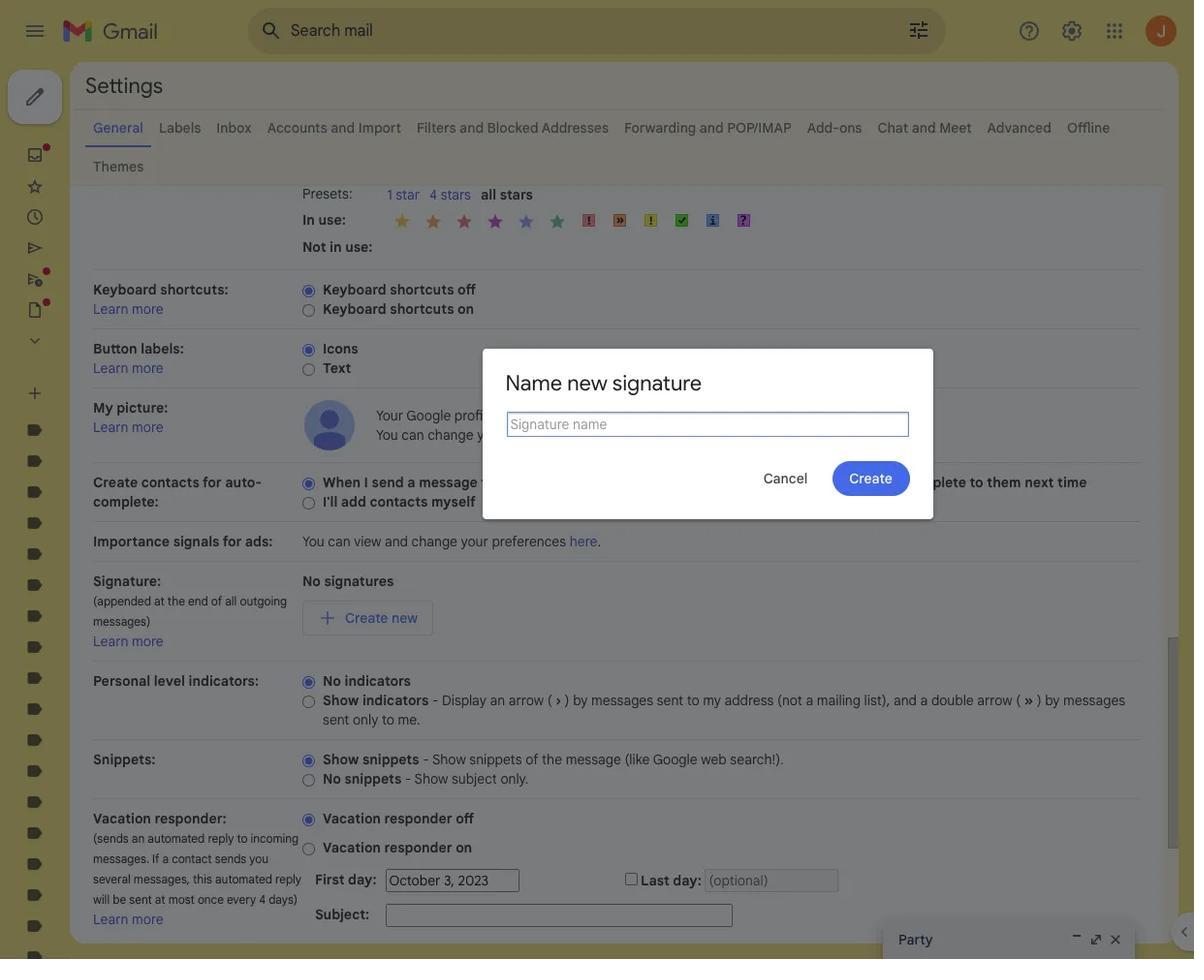 Task type: describe. For each thing, give the bounding box(es) containing it.
day: for first day:
[[348, 872, 377, 889]]

2 i from the left
[[833, 474, 837, 492]]

create
[[93, 474, 138, 492]]

accounts and import
[[267, 119, 401, 137]]

0 horizontal spatial new
[[510, 474, 537, 492]]

end
[[188, 594, 208, 609]]

my
[[93, 399, 113, 417]]

1
[[387, 186, 392, 204]]

search mail image
[[254, 14, 289, 48]]

every
[[227, 893, 256, 907]]

a right (not
[[806, 692, 814, 710]]

in inside your google profile picture is visible across google services. you can change your picture in about me .
[[555, 427, 566, 444]]

display an arrow ( › ) by messages sent to my address (not a mailing list), and a double arrow ( »
[[442, 692, 1033, 710]]

only
[[353, 712, 378, 729]]

once
[[198, 893, 224, 907]]

2 them from the left
[[987, 474, 1021, 492]]

off for vacation responder off
[[456, 810, 474, 828]]

in inside the stars will rotate in the order shown below when you click successively. to learn the name of a star for search, hover your mouse over the image.
[[648, 139, 659, 156]]

to inside ) by messages sent only to me.
[[382, 712, 394, 729]]

messages.
[[93, 852, 149, 867]]

display
[[442, 692, 487, 710]]

0 vertical spatial message
[[419, 474, 478, 492]]

filters
[[417, 119, 456, 137]]

0 vertical spatial reply
[[208, 832, 234, 846]]

myself
[[431, 493, 476, 511]]

2 ( from the left
[[1016, 692, 1021, 710]]

1 vertical spatial reply
[[275, 872, 301, 887]]

1 ) from the left
[[565, 692, 570, 710]]

last
[[641, 872, 670, 890]]

show up no snippets - show subject only.
[[432, 751, 466, 769]]

) by messages sent only to me.
[[323, 692, 1126, 729]]

Signature name text field
[[507, 412, 909, 437]]

name new signature dialog
[[482, 349, 933, 520]]

the down › on the left bottom of page
[[542, 751, 562, 769]]

of inside the stars will rotate in the order shown below when you click successively. to learn the name of a star for search, hover your mouse over the image.
[[1097, 139, 1110, 156]]

ads:
[[245, 533, 273, 551]]

themes
[[93, 158, 144, 175]]

across
[[599, 407, 640, 425]]

complete
[[905, 474, 966, 492]]

create contacts for auto- complete:
[[93, 474, 262, 511]]

no for no signatures
[[302, 573, 321, 590]]

1 vertical spatial .
[[598, 533, 601, 551]]

snippets up only.
[[470, 751, 522, 769]]

me
[[610, 427, 629, 444]]

below
[[766, 139, 803, 156]]

addresses
[[542, 119, 609, 137]]

picture:
[[117, 399, 168, 417]]

presets:
[[302, 185, 352, 203]]

responder for off
[[384, 810, 452, 828]]

labels:
[[141, 340, 184, 358]]

last day:
[[641, 872, 702, 890]]

2 auto- from the left
[[868, 474, 905, 492]]

and right list),
[[894, 692, 917, 710]]

2 vertical spatial no
[[323, 771, 341, 788]]

settings image
[[1061, 19, 1084, 43]]

the down the
[[544, 158, 565, 175]]

0 vertical spatial add
[[594, 474, 619, 492]]

1 vertical spatial star
[[396, 186, 420, 204]]

click
[[869, 139, 897, 156]]

filters and blocked addresses link
[[417, 119, 609, 137]]

to inside vacation responder: (sends an automated reply to incoming messages. if a contact sends you several messages, this automated reply will be sent at most once every 4 days) learn more
[[237, 832, 248, 846]]

in use:
[[302, 211, 346, 228]]

complete:
[[93, 493, 159, 511]]

will inside vacation responder: (sends an automated reply to incoming messages. if a contact sends you several messages, this automated reply will be sent at most once every 4 days) learn more
[[93, 893, 110, 907]]

1 star link
[[387, 186, 429, 206]]

no for no indicators
[[323, 673, 341, 690]]

no snippets - show subject only.
[[323, 771, 529, 788]]

of for signature: (appended at the end of all outgoing messages) learn more
[[211, 594, 222, 609]]

vacation for vacation responder off
[[323, 810, 381, 828]]

signature: (appended at the end of all outgoing messages) learn more
[[93, 573, 287, 650]]

Show indicators radio
[[302, 695, 315, 709]]

here
[[570, 533, 598, 551]]

profile
[[455, 407, 494, 425]]

at inside vacation responder: (sends an automated reply to incoming messages. if a contact sends you several messages, this automated reply will be sent at most once every 4 days) learn more
[[155, 893, 165, 907]]

general
[[93, 119, 143, 137]]

1 vertical spatial picture
[[508, 427, 551, 444]]

sends
[[215, 852, 246, 867]]

1 horizontal spatial stars
[[500, 186, 533, 204]]

show left subject
[[414, 771, 448, 788]]

shortcuts:
[[160, 281, 228, 299]]

1 vertical spatial can
[[841, 474, 865, 492]]

if
[[152, 852, 159, 867]]

forwarding and pop/imap link
[[624, 119, 792, 137]]

about me link
[[569, 427, 629, 444]]

No snippets radio
[[302, 773, 315, 788]]

indicators:
[[189, 673, 259, 690]]

that
[[802, 474, 829, 492]]

1 i from the left
[[364, 474, 368, 492]]

next
[[1025, 474, 1054, 492]]

learn inside signature: (appended at the end of all outgoing messages) learn more
[[93, 633, 128, 650]]

subject
[[452, 771, 497, 788]]

list),
[[864, 692, 890, 710]]

learn inside vacation responder: (sends an automated reply to incoming messages. if a contact sends you several messages, this automated reply will be sent at most once every 4 days) learn more
[[93, 911, 128, 929]]

- for display an arrow (
[[432, 692, 439, 710]]

new inside dialog
[[567, 370, 608, 396]]

. inside your google profile picture is visible across google services. you can change your picture in about me .
[[629, 427, 632, 444]]

1 them from the left
[[622, 474, 657, 492]]

you inside vacation responder: (sends an automated reply to incoming messages. if a contact sends you several messages, this automated reply will be sent at most once every 4 days) learn more
[[249, 852, 269, 867]]

chat and meet link
[[878, 119, 972, 137]]

messages inside ) by messages sent only to me.
[[1064, 692, 1126, 710]]

1 vertical spatial in
[[330, 238, 342, 255]]

the stars will rotate in the order shown below when you click successively. to learn the name of a star for search, hover your mouse over the image.
[[302, 139, 1121, 175]]

0 vertical spatial picture
[[497, 407, 541, 425]]

about
[[569, 427, 606, 444]]

you can view and change your preferences here .
[[302, 533, 601, 551]]

sent inside ) by messages sent only to me.
[[323, 712, 349, 729]]

contact
[[172, 852, 212, 867]]

sent inside vacation responder: (sends an automated reply to incoming messages. if a contact sends you several messages, this automated reply will be sent at most once every 4 days) learn more
[[129, 893, 152, 907]]

a inside vacation responder: (sends an automated reply to incoming messages. if a contact sends you several messages, this automated reply will be sent at most once every 4 days) learn more
[[162, 852, 169, 867]]

more for picture:
[[132, 419, 164, 436]]

for for auto-
[[203, 474, 222, 492]]

when i send a message to a new person, add them to other contacts so that i can auto-complete to them next time
[[323, 474, 1087, 492]]

Last day: text field
[[705, 870, 839, 893]]

vacation for vacation responder: (sends an automated reply to incoming messages. if a contact sends you several messages, this automated reply will be sent at most once every 4 days) learn more
[[93, 810, 151, 828]]

outgoing
[[240, 594, 287, 609]]

Icons radio
[[302, 343, 315, 358]]

1 star 4 stars all stars
[[387, 186, 533, 204]]

google right the "your"
[[407, 407, 451, 425]]

Subject text field
[[385, 904, 733, 928]]

1 vertical spatial you
[[302, 533, 325, 551]]

message:
[[315, 941, 378, 959]]

name
[[1060, 139, 1094, 156]]

to
[[983, 139, 998, 156]]

0 vertical spatial automated
[[148, 832, 205, 846]]

address
[[725, 692, 774, 710]]

learn more link for button
[[93, 360, 164, 377]]

a left person,
[[498, 474, 506, 492]]

contacts
[[719, 474, 779, 492]]

change inside your google profile picture is visible across google services. you can change your picture in about me .
[[428, 427, 474, 444]]

search,
[[351, 158, 396, 175]]

star inside the stars will rotate in the order shown below when you click successively. to learn the name of a star for search, hover your mouse over the image.
[[302, 158, 326, 175]]

4 learn more link from the top
[[93, 633, 164, 650]]

0 vertical spatial use:
[[318, 211, 346, 228]]

1 ( from the left
[[547, 692, 552, 710]]

shown
[[723, 139, 763, 156]]

services.
[[691, 407, 746, 425]]

to left the other on the right of page
[[660, 474, 674, 492]]

be
[[113, 893, 126, 907]]

1 horizontal spatial all
[[481, 186, 496, 204]]

No indicators radio
[[302, 676, 315, 690]]

advanced
[[987, 119, 1052, 137]]

name new signature
[[506, 370, 702, 396]]

more inside signature: (appended at the end of all outgoing messages) learn more
[[132, 633, 164, 650]]

signature:
[[93, 573, 161, 590]]

keyboard for keyboard shortcuts on
[[323, 301, 387, 318]]

add-
[[807, 119, 839, 137]]

at inside signature: (appended at the end of all outgoing messages) learn more
[[154, 594, 165, 609]]

personal level indicators:
[[93, 673, 259, 690]]

meet
[[940, 119, 972, 137]]

keyboard shortcuts off
[[323, 281, 476, 299]]

snippets for show subject only.
[[345, 771, 402, 788]]

general link
[[93, 119, 143, 137]]

google down signature
[[643, 407, 688, 425]]

Last day: checkbox
[[625, 873, 637, 886]]

signature
[[613, 370, 702, 396]]

can inside your google profile picture is visible across google services. you can change your picture in about me .
[[402, 427, 424, 444]]

snippets:
[[93, 751, 156, 769]]

1 vertical spatial message
[[566, 751, 621, 769]]



Task type: vqa. For each thing, say whether or not it's contained in the screenshot.
Ad link
no



Task type: locate. For each thing, give the bounding box(es) containing it.
1 vertical spatial automated
[[215, 872, 272, 887]]

so
[[783, 474, 798, 492]]

0 horizontal spatial contacts
[[141, 474, 199, 492]]

for inside create contacts for auto- complete:
[[203, 474, 222, 492]]

messages right »
[[1064, 692, 1126, 710]]

here link
[[570, 533, 598, 551]]

more inside vacation responder: (sends an automated reply to incoming messages. if a contact sends you several messages, this automated reply will be sent at most once every 4 days) learn more
[[132, 911, 164, 929]]

5 learn from the top
[[93, 911, 128, 929]]

Vacation responder off radio
[[302, 813, 315, 828]]

of up only.
[[526, 751, 538, 769]]

reply up days)
[[275, 872, 301, 887]]

- for show subject only.
[[405, 771, 411, 788]]

1 vertical spatial off
[[456, 810, 474, 828]]

0 horizontal spatial you
[[302, 533, 325, 551]]

view
[[354, 533, 381, 551]]

contacts inside create contacts for auto- complete:
[[141, 474, 199, 492]]

4 more from the top
[[132, 633, 164, 650]]

1 vertical spatial you
[[249, 852, 269, 867]]

contacts up complete:
[[141, 474, 199, 492]]

successively.
[[900, 139, 980, 156]]

1 horizontal spatial contacts
[[370, 493, 428, 511]]

stars inside the stars will rotate in the order shown below when you click successively. to learn the name of a star for search, hover your mouse over the image.
[[551, 139, 581, 156]]

5 more from the top
[[132, 911, 164, 929]]

)
[[565, 692, 570, 710], [1037, 692, 1042, 710]]

0 horizontal spatial automated
[[148, 832, 205, 846]]

auto- inside create contacts for auto- complete:
[[225, 474, 262, 492]]

2 more from the top
[[132, 360, 164, 377]]

1 horizontal spatial )
[[1037, 692, 1042, 710]]

- up no snippets - show subject only.
[[423, 751, 429, 769]]

the
[[662, 139, 683, 156], [1036, 139, 1056, 156], [544, 158, 565, 175], [168, 594, 185, 609], [542, 751, 562, 769]]

2 learn more link from the top
[[93, 360, 164, 377]]

day: for last day:
[[673, 872, 702, 890]]

1 arrow from the left
[[509, 692, 544, 710]]

i'll
[[323, 493, 338, 511]]

change down 'profile'
[[428, 427, 474, 444]]

shortcuts down keyboard shortcuts off
[[390, 301, 454, 318]]

0 vertical spatial off
[[458, 281, 476, 299]]

and for accounts
[[331, 119, 355, 137]]

When I send a message to a new person, add them to Other Contacts so that I can auto-complete to them next time radio
[[302, 477, 315, 491]]

only.
[[501, 771, 529, 788]]

show right show snippets option
[[323, 751, 359, 769]]

for left ads:
[[223, 533, 242, 551]]

button
[[93, 340, 137, 358]]

you inside the stars will rotate in the order shown below when you click successively. to learn the name of a star for search, hover your mouse over the image.
[[843, 139, 866, 156]]

1 horizontal spatial message
[[566, 751, 621, 769]]

more inside 'my picture: learn more'
[[132, 419, 164, 436]]

snippets for show snippets of the message (like google web search!).
[[362, 751, 419, 769]]

keyboard shortcuts on
[[323, 301, 474, 318]]

person,
[[541, 474, 590, 492]]

to down 'profile'
[[481, 474, 495, 492]]

new left person,
[[510, 474, 537, 492]]

1 horizontal spatial can
[[402, 427, 424, 444]]

. right preferences
[[598, 533, 601, 551]]

arrow left › on the left bottom of page
[[509, 692, 544, 710]]

off for keyboard shortcuts off
[[458, 281, 476, 299]]

the right learn
[[1036, 139, 1056, 156]]

0 vertical spatial all
[[481, 186, 496, 204]]

rotate
[[608, 139, 645, 156]]

you down i'll add contacts myself radio
[[302, 533, 325, 551]]

1 more from the top
[[132, 301, 164, 318]]

to right complete
[[970, 474, 984, 492]]

not
[[302, 238, 326, 255]]

vacation right vacation responder off radio
[[323, 810, 381, 828]]

more inside button labels: learn more
[[132, 360, 164, 377]]

will inside the stars will rotate in the order shown below when you click successively. to learn the name of a star for search, hover your mouse over the image.
[[585, 139, 604, 156]]

- for show snippets of the message (like google web search!).
[[423, 751, 429, 769]]

4 left days)
[[259, 893, 266, 907]]

.
[[629, 427, 632, 444], [598, 533, 601, 551]]

by right › on the left bottom of page
[[573, 692, 588, 710]]

will
[[585, 139, 604, 156], [93, 893, 110, 907]]

2 by from the left
[[1045, 692, 1060, 710]]

0 vertical spatial can
[[402, 427, 424, 444]]

4 down "hover"
[[429, 186, 437, 204]]

0 horizontal spatial them
[[622, 474, 657, 492]]

stars down mouse on the left top of page
[[441, 186, 471, 204]]

you down incoming
[[249, 852, 269, 867]]

1 horizontal spatial new
[[567, 370, 608, 396]]

for inside the stars will rotate in the order shown below when you click successively. to learn the name of a star for search, hover your mouse over the image.
[[330, 158, 347, 175]]

0 horizontal spatial (
[[547, 692, 552, 710]]

this
[[193, 872, 212, 887]]

0 horizontal spatial 4
[[259, 893, 266, 907]]

off down subject
[[456, 810, 474, 828]]

1 horizontal spatial 4
[[429, 186, 437, 204]]

I'll add contacts myself radio
[[302, 496, 315, 511]]

2 messages from the left
[[1064, 692, 1126, 710]]

3 learn from the top
[[93, 419, 128, 436]]

shortcuts
[[390, 281, 454, 299], [390, 301, 454, 318]]

1 horizontal spatial i
[[833, 474, 837, 492]]

1 vertical spatial no
[[323, 673, 341, 690]]

on up first day: text box
[[456, 840, 472, 857]]

is
[[544, 407, 554, 425]]

your down 'profile'
[[477, 427, 505, 444]]

chat
[[878, 119, 908, 137]]

2 horizontal spatial for
[[330, 158, 347, 175]]

0 horizontal spatial all
[[225, 594, 237, 609]]

1 horizontal spatial day:
[[673, 872, 702, 890]]

picture image
[[302, 398, 357, 453]]

5 learn more link from the top
[[93, 911, 164, 929]]

themes link
[[93, 158, 144, 175]]

1 auto- from the left
[[225, 474, 262, 492]]

None search field
[[248, 8, 946, 54]]

0 vertical spatial contacts
[[141, 474, 199, 492]]

automated
[[148, 832, 205, 846], [215, 872, 272, 887]]

1 by from the left
[[573, 692, 588, 710]]

shortcuts up keyboard shortcuts on at the top of page
[[390, 281, 454, 299]]

0 vertical spatial .
[[629, 427, 632, 444]]

indicators for show
[[362, 692, 429, 710]]

learn inside keyboard shortcuts: learn more
[[93, 301, 128, 318]]

0 horizontal spatial star
[[302, 158, 326, 175]]

learn down my
[[93, 419, 128, 436]]

1 learn more link from the top
[[93, 301, 164, 318]]

1 vertical spatial indicators
[[362, 692, 429, 710]]

0 horizontal spatial for
[[203, 474, 222, 492]]

1 messages from the left
[[591, 692, 654, 710]]

search!).
[[730, 751, 784, 769]]

not in use:
[[302, 238, 373, 255]]

2 learn from the top
[[93, 360, 128, 377]]

show up only
[[323, 692, 359, 710]]

0 horizontal spatial stars
[[441, 186, 471, 204]]

a inside the stars will rotate in the order shown below when you click successively. to learn the name of a star for search, hover your mouse over the image.
[[1113, 139, 1121, 156]]

1 vertical spatial new
[[510, 474, 537, 492]]

labels
[[159, 119, 201, 137]]

2 vertical spatial can
[[328, 533, 351, 551]]

and for chat
[[912, 119, 936, 137]]

2 ) from the left
[[1037, 692, 1042, 710]]

0 vertical spatial change
[[428, 427, 474, 444]]

all left outgoing
[[225, 594, 237, 609]]

0 horizontal spatial in
[[330, 238, 342, 255]]

0 vertical spatial on
[[458, 301, 474, 318]]

icons
[[323, 340, 358, 358]]

0 horizontal spatial add
[[341, 493, 366, 511]]

of inside signature: (appended at the end of all outgoing messages) learn more
[[211, 594, 222, 609]]

0 vertical spatial 4
[[429, 186, 437, 204]]

1 vertical spatial add
[[341, 493, 366, 511]]

4 stars link
[[429, 186, 481, 206]]

0 vertical spatial will
[[585, 139, 604, 156]]

you inside your google profile picture is visible across google services. you can change your picture in about me .
[[376, 427, 398, 444]]

0 horizontal spatial auto-
[[225, 474, 262, 492]]

2 vertical spatial -
[[405, 771, 411, 788]]

import
[[359, 119, 401, 137]]

(
[[547, 692, 552, 710], [1016, 692, 1021, 710]]

change down myself
[[412, 533, 458, 551]]

0 vertical spatial your
[[438, 158, 465, 175]]

time
[[1058, 474, 1087, 492]]

the inside signature: (appended at the end of all outgoing messages) learn more
[[168, 594, 185, 609]]

subject:
[[315, 906, 370, 924]]

responder for on
[[384, 840, 452, 857]]

1 horizontal spatial messages
[[1064, 692, 1126, 710]]

all down mouse on the left top of page
[[481, 186, 496, 204]]

›
[[556, 692, 561, 710]]

Text radio
[[302, 362, 315, 377]]

picture
[[497, 407, 541, 425], [508, 427, 551, 444]]

to down show indicators - on the bottom of page
[[382, 712, 394, 729]]

on for vacation responder on
[[456, 840, 472, 857]]

0 horizontal spatial by
[[573, 692, 588, 710]]

vacation for vacation responder on
[[323, 840, 381, 857]]

0 vertical spatial -
[[432, 692, 439, 710]]

more for shortcuts:
[[132, 301, 164, 318]]

name
[[506, 370, 562, 396]]

of for show snippets - show snippets of the message (like google web search!).
[[526, 751, 538, 769]]

you down the "your"
[[376, 427, 398, 444]]

day:
[[348, 872, 377, 889], [673, 872, 702, 890]]

keyboard for keyboard shortcuts: learn more
[[93, 281, 157, 299]]

star right '1'
[[396, 186, 420, 204]]

signals
[[173, 533, 219, 551]]

0 horizontal spatial reply
[[208, 832, 234, 846]]

reply up sends
[[208, 832, 234, 846]]

a right if
[[162, 852, 169, 867]]

Vacation responder on radio
[[302, 842, 315, 857]]

use: right in
[[318, 211, 346, 228]]

keyboard inside keyboard shortcuts: learn more
[[93, 281, 157, 299]]

0 vertical spatial of
[[1097, 139, 1110, 156]]

accounts and import link
[[267, 119, 401, 137]]

your up 4 stars link
[[438, 158, 465, 175]]

more inside keyboard shortcuts: learn more
[[132, 301, 164, 318]]

stars down addresses at the top of the page
[[551, 139, 581, 156]]

offline
[[1067, 119, 1110, 137]]

keyboard right keyboard shortcuts off radio
[[323, 281, 387, 299]]

. down across
[[629, 427, 632, 444]]

0 vertical spatial new
[[567, 370, 608, 396]]

blocked
[[487, 119, 539, 137]]

(sends
[[93, 832, 129, 846]]

learn more link for keyboard
[[93, 301, 164, 318]]

vacation inside vacation responder: (sends an automated reply to incoming messages. if a contact sends you several messages, this automated reply will be sent at most once every 4 days) learn more
[[93, 810, 151, 828]]

learn down 'messages)' at the bottom left of page
[[93, 633, 128, 650]]

1 vertical spatial an
[[132, 832, 145, 846]]

0 horizontal spatial you
[[249, 852, 269, 867]]

no right no snippets option
[[323, 771, 341, 788]]

0 vertical spatial sent
[[657, 692, 684, 710]]

picture down is
[[508, 427, 551, 444]]

on for keyboard shortcuts on
[[458, 301, 474, 318]]

2 vertical spatial of
[[526, 751, 538, 769]]

indicators up show indicators - on the bottom of page
[[345, 673, 411, 690]]

1 learn from the top
[[93, 301, 128, 318]]

2 horizontal spatial in
[[648, 139, 659, 156]]

1 horizontal spatial you
[[843, 139, 866, 156]]

and for forwarding
[[700, 119, 724, 137]]

0 horizontal spatial message
[[419, 474, 478, 492]]

a
[[1113, 139, 1121, 156], [407, 474, 415, 492], [498, 474, 506, 492], [806, 692, 814, 710], [921, 692, 928, 710], [162, 852, 169, 867]]

1 vertical spatial of
[[211, 594, 222, 609]]

0 vertical spatial indicators
[[345, 673, 411, 690]]

an
[[490, 692, 505, 710], [132, 832, 145, 846]]

learn more link for my
[[93, 419, 164, 436]]

learn for keyboard
[[93, 301, 128, 318]]

add down when
[[341, 493, 366, 511]]

can
[[402, 427, 424, 444], [841, 474, 865, 492], [328, 533, 351, 551]]

add-ons link
[[807, 119, 862, 137]]

a left double
[[921, 692, 928, 710]]

2 horizontal spatial -
[[432, 692, 439, 710]]

) right »
[[1037, 692, 1042, 710]]

1 vertical spatial shortcuts
[[390, 301, 454, 318]]

vacation up first day:
[[323, 840, 381, 857]]

for up presets: in the left top of the page
[[330, 158, 347, 175]]

Keyboard shortcuts on radio
[[302, 303, 315, 318]]

name new signature heading
[[506, 370, 702, 396]]

0 vertical spatial you
[[843, 139, 866, 156]]

0 vertical spatial in
[[648, 139, 659, 156]]

1 vertical spatial all
[[225, 594, 237, 609]]

shortcuts for off
[[390, 281, 454, 299]]

message left "(like"
[[566, 751, 621, 769]]

0 horizontal spatial arrow
[[509, 692, 544, 710]]

more down messages,
[[132, 911, 164, 929]]

- up the vacation responder off
[[405, 771, 411, 788]]

google
[[407, 407, 451, 425], [643, 407, 688, 425], [653, 751, 698, 769]]

message
[[419, 474, 478, 492], [566, 751, 621, 769]]

First day: text field
[[385, 870, 519, 893]]

0 horizontal spatial messages
[[591, 692, 654, 710]]

other
[[677, 474, 716, 492]]

auto- right that
[[868, 474, 905, 492]]

your inside your google profile picture is visible across google services. you can change your picture in about me .
[[477, 427, 505, 444]]

responder up vacation responder on
[[384, 810, 452, 828]]

more
[[132, 301, 164, 318], [132, 360, 164, 377], [132, 419, 164, 436], [132, 633, 164, 650], [132, 911, 164, 929]]

at
[[154, 594, 165, 609], [155, 893, 165, 907]]

order
[[686, 139, 720, 156]]

use:
[[318, 211, 346, 228], [345, 238, 373, 255]]

and right view
[[385, 533, 408, 551]]

learn more link down "picture:"
[[93, 419, 164, 436]]

them
[[622, 474, 657, 492], [987, 474, 1021, 492]]

1 shortcuts from the top
[[390, 281, 454, 299]]

advanced search options image
[[900, 11, 938, 49]]

messages,
[[134, 872, 190, 887]]

your down myself
[[461, 533, 488, 551]]

1 vertical spatial your
[[477, 427, 505, 444]]

keyboard up button
[[93, 281, 157, 299]]

picture left is
[[497, 407, 541, 425]]

new
[[567, 370, 608, 396], [510, 474, 537, 492]]

1 vertical spatial change
[[412, 533, 458, 551]]

of down offline "link"
[[1097, 139, 1110, 156]]

( left »
[[1016, 692, 1021, 710]]

3 learn more link from the top
[[93, 419, 164, 436]]

your inside the stars will rotate in the order shown below when you click successively. to learn the name of a star for search, hover your mouse over the image.
[[438, 158, 465, 175]]

no right 'no indicators' 'radio'
[[323, 673, 341, 690]]

snippets up the vacation responder off
[[345, 771, 402, 788]]

( left › on the left bottom of page
[[547, 692, 552, 710]]

Show snippets radio
[[302, 754, 315, 769]]

i left the send
[[364, 474, 368, 492]]

i'll add contacts myself
[[323, 493, 476, 511]]

(appended
[[93, 594, 151, 609]]

2 arrow from the left
[[977, 692, 1013, 710]]

a up i'll add contacts myself
[[407, 474, 415, 492]]

you down ons
[[843, 139, 866, 156]]

) right › on the left bottom of page
[[565, 692, 570, 710]]

keyboard shortcuts: learn more
[[93, 281, 228, 318]]

by inside ) by messages sent only to me.
[[1045, 692, 1060, 710]]

1 vertical spatial contacts
[[370, 493, 428, 511]]

of
[[1097, 139, 1110, 156], [211, 594, 222, 609], [526, 751, 538, 769]]

mouse
[[469, 158, 510, 175]]

first day:
[[315, 872, 377, 889]]

labels link
[[159, 119, 201, 137]]

day: right last
[[673, 872, 702, 890]]

a right name
[[1113, 139, 1121, 156]]

several
[[93, 872, 131, 887]]

2 responder from the top
[[384, 840, 452, 857]]

day: right first
[[348, 872, 377, 889]]

1 horizontal spatial (
[[1016, 692, 1021, 710]]

vacation up (sends on the left of the page
[[93, 810, 151, 828]]

Keyboard shortcuts off radio
[[302, 284, 315, 298]]

off up keyboard shortcuts on at the top of page
[[458, 281, 476, 299]]

in down visible
[[555, 427, 566, 444]]

personal
[[93, 673, 150, 690]]

1 horizontal spatial an
[[490, 692, 505, 710]]

2 horizontal spatial of
[[1097, 139, 1110, 156]]

2 vertical spatial your
[[461, 533, 488, 551]]

1 horizontal spatial reply
[[275, 872, 301, 887]]

2 horizontal spatial sent
[[657, 692, 684, 710]]

will left "be"
[[93, 893, 110, 907]]

0 vertical spatial for
[[330, 158, 347, 175]]

will up image.
[[585, 139, 604, 156]]

0 horizontal spatial can
[[328, 533, 351, 551]]

4 inside vacation responder: (sends an automated reply to incoming messages. if a contact sends you several messages, this automated reply will be sent at most once every 4 days) learn more
[[259, 893, 266, 907]]

1 horizontal spatial arrow
[[977, 692, 1013, 710]]

an right display
[[490, 692, 505, 710]]

vacation responder on
[[323, 840, 472, 857]]

for for ads:
[[223, 533, 242, 551]]

reply
[[208, 832, 234, 846], [275, 872, 301, 887]]

of right end
[[211, 594, 222, 609]]

keyboard for keyboard shortcuts off
[[323, 281, 387, 299]]

snippets up no snippets - show subject only.
[[362, 751, 419, 769]]

1 vertical spatial use:
[[345, 238, 373, 255]]

learn down "be"
[[93, 911, 128, 929]]

to up sends
[[237, 832, 248, 846]]

google right "(like"
[[653, 751, 698, 769]]

inbox
[[216, 119, 252, 137]]

3 more from the top
[[132, 419, 164, 436]]

indicators for no
[[345, 673, 411, 690]]

1 vertical spatial will
[[93, 893, 110, 907]]

on down keyboard shortcuts off
[[458, 301, 474, 318]]

can down the "your"
[[402, 427, 424, 444]]

message up myself
[[419, 474, 478, 492]]

no left signatures
[[302, 573, 321, 590]]

messages
[[591, 692, 654, 710], [1064, 692, 1126, 710]]

me.
[[398, 712, 420, 729]]

more down "picture:"
[[132, 419, 164, 436]]

(like
[[625, 751, 650, 769]]

1 horizontal spatial by
[[1045, 692, 1060, 710]]

to left my on the bottom
[[687, 692, 700, 710]]

1 horizontal spatial sent
[[323, 712, 349, 729]]

0 vertical spatial an
[[490, 692, 505, 710]]

1 horizontal spatial of
[[526, 751, 538, 769]]

the down forwarding
[[662, 139, 683, 156]]

1 vertical spatial responder
[[384, 840, 452, 857]]

) inside ) by messages sent only to me.
[[1037, 692, 1042, 710]]

1 horizontal spatial them
[[987, 474, 1021, 492]]

2 shortcuts from the top
[[390, 301, 454, 318]]

the left end
[[168, 594, 185, 609]]

1 responder from the top
[[384, 810, 452, 828]]

mailing
[[817, 692, 861, 710]]

4 learn from the top
[[93, 633, 128, 650]]

web
[[701, 751, 727, 769]]

them left the 'next'
[[987, 474, 1021, 492]]

and for filters
[[460, 119, 484, 137]]

chat and meet
[[878, 119, 972, 137]]

can left view
[[328, 533, 351, 551]]

more for labels:
[[132, 360, 164, 377]]

0 horizontal spatial will
[[93, 893, 110, 907]]

1 horizontal spatial .
[[629, 427, 632, 444]]

vacation
[[93, 810, 151, 828], [323, 810, 381, 828], [323, 840, 381, 857]]

0 horizontal spatial sent
[[129, 893, 152, 907]]

add right person,
[[594, 474, 619, 492]]

most
[[168, 893, 195, 907]]

0 vertical spatial no
[[302, 573, 321, 590]]

text
[[323, 360, 351, 377]]

learn inside button labels: learn more
[[93, 360, 128, 377]]

learn for button
[[93, 360, 128, 377]]

all inside signature: (appended at the end of all outgoing messages) learn more
[[225, 594, 237, 609]]

an inside vacation responder: (sends an automated reply to incoming messages. if a contact sends you several messages, this automated reply will be sent at most once every 4 days) learn more
[[132, 832, 145, 846]]

0 vertical spatial at
[[154, 594, 165, 609]]

your
[[376, 407, 403, 425]]

for up signals
[[203, 474, 222, 492]]

over
[[514, 158, 541, 175]]

shortcuts for on
[[390, 301, 454, 318]]

button labels: learn more
[[93, 340, 184, 377]]

2 vertical spatial in
[[555, 427, 566, 444]]

0 vertical spatial star
[[302, 158, 326, 175]]

navigation
[[0, 62, 233, 960]]

at right (appended
[[154, 594, 165, 609]]

automated down responder:
[[148, 832, 205, 846]]

all
[[481, 186, 496, 204], [225, 594, 237, 609]]

0 horizontal spatial of
[[211, 594, 222, 609]]

vacation responder: (sends an automated reply to incoming messages. if a contact sends you several messages, this automated reply will be sent at most once every 4 days) learn more
[[93, 810, 301, 929]]

gmail image
[[62, 12, 168, 50]]

arrow left »
[[977, 692, 1013, 710]]

2 horizontal spatial can
[[841, 474, 865, 492]]

learn for my
[[93, 419, 128, 436]]

learn inside 'my picture: learn more'
[[93, 419, 128, 436]]



